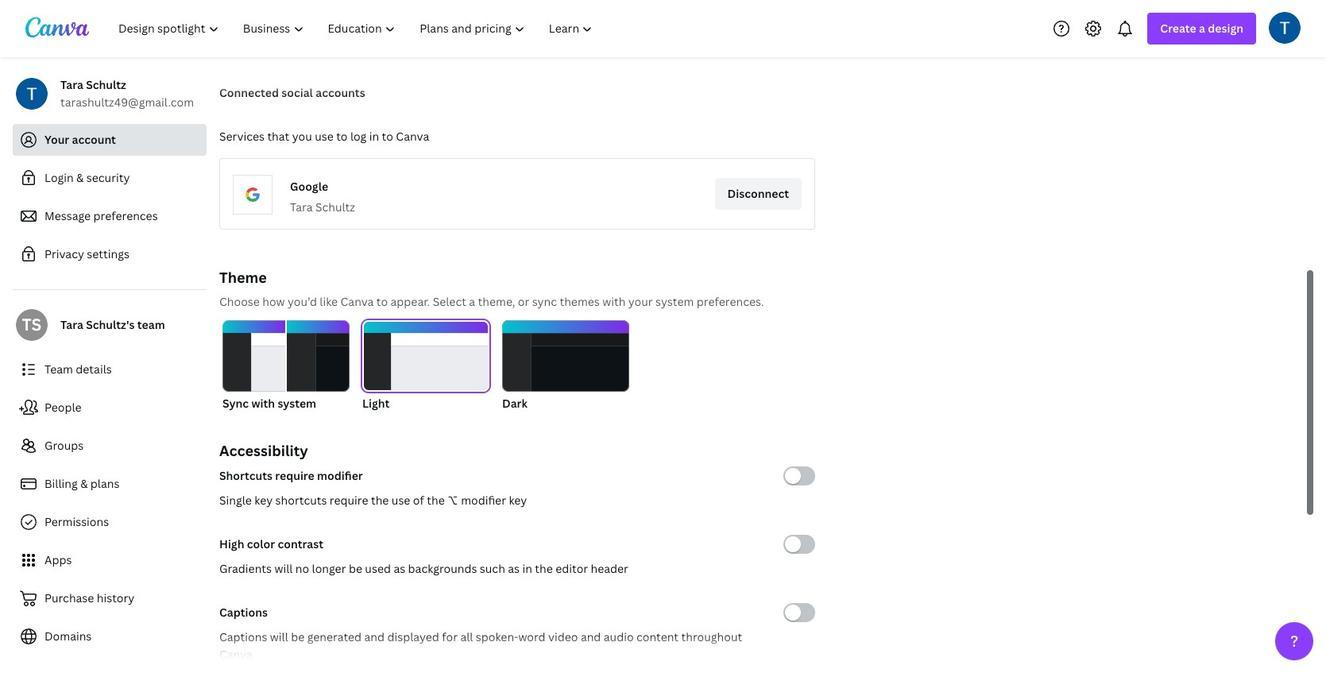 Task type: vqa. For each thing, say whether or not it's contained in the screenshot.
i
no



Task type: describe. For each thing, give the bounding box(es) containing it.
1 horizontal spatial the
[[427, 493, 445, 508]]

domains link
[[13, 621, 207, 653]]

login & security link
[[13, 162, 207, 194]]

to inside theme choose how you'd like canva to appear. select a theme, or sync themes with your system preferences.
[[377, 294, 388, 309]]

contrast
[[278, 537, 324, 552]]

permissions link
[[13, 506, 207, 538]]

appear.
[[391, 294, 430, 309]]

backgrounds
[[408, 561, 477, 576]]

tara for tara schultz's team
[[60, 317, 83, 332]]

accounts
[[316, 85, 365, 100]]

Light button
[[362, 320, 490, 413]]

domains
[[45, 629, 92, 644]]

services
[[219, 129, 265, 144]]

account
[[72, 132, 116, 147]]

privacy settings
[[45, 246, 129, 262]]

⌥
[[448, 493, 458, 508]]

your
[[629, 294, 653, 309]]

that
[[267, 129, 290, 144]]

you'd
[[288, 294, 317, 309]]

theme
[[219, 268, 267, 287]]

your account
[[45, 132, 116, 147]]

longer
[[312, 561, 346, 576]]

tara inside google tara schultz
[[290, 200, 313, 215]]

privacy settings link
[[13, 238, 207, 270]]

top level navigation element
[[108, 13, 607, 45]]

history
[[97, 591, 135, 606]]

will for no
[[275, 561, 293, 576]]

or
[[518, 294, 530, 309]]

0 horizontal spatial the
[[371, 493, 389, 508]]

people
[[45, 400, 82, 415]]

canva inside theme choose how you'd like canva to appear. select a theme, or sync themes with your system preferences.
[[341, 294, 374, 309]]

a inside theme choose how you'd like canva to appear. select a theme, or sync themes with your system preferences.
[[469, 294, 475, 309]]

theme choose how you'd like canva to appear. select a theme, or sync themes with your system preferences.
[[219, 268, 764, 309]]

will for be
[[270, 630, 288, 645]]

captions for captions will be generated and displayed for all spoken-word video and audio content throughout canva
[[219, 630, 267, 645]]

be inside the captions will be generated and displayed for all spoken-word video and audio content throughout canva
[[291, 630, 305, 645]]

2 as from the left
[[508, 561, 520, 576]]

design
[[1208, 21, 1244, 36]]

Dark button
[[502, 320, 630, 413]]

used
[[365, 561, 391, 576]]

services that you use to log in to canva
[[219, 129, 429, 144]]

video
[[548, 630, 578, 645]]

1 horizontal spatial in
[[523, 561, 532, 576]]

throughout
[[682, 630, 743, 645]]

shortcuts require modifier
[[219, 468, 363, 483]]

disconnect
[[728, 186, 789, 201]]

gradients
[[219, 561, 272, 576]]

for
[[442, 630, 458, 645]]

themes
[[560, 294, 600, 309]]

billing & plans link
[[13, 468, 207, 500]]

canva inside the captions will be generated and displayed for all spoken-word video and audio content throughout canva
[[219, 647, 253, 662]]

create a design
[[1161, 21, 1244, 36]]

sync
[[223, 396, 249, 411]]

tara for tara schultz tarashultz49@gmail.com
[[60, 77, 83, 92]]

billing
[[45, 476, 78, 491]]

0 vertical spatial canva
[[396, 129, 429, 144]]

purchase history
[[45, 591, 135, 606]]

editor
[[556, 561, 588, 576]]

system inside button
[[278, 396, 316, 411]]

2 and from the left
[[581, 630, 601, 645]]

create
[[1161, 21, 1197, 36]]

to left log at the top of the page
[[336, 129, 348, 144]]

billing & plans
[[45, 476, 120, 491]]

0 horizontal spatial use
[[315, 129, 334, 144]]

like
[[320, 294, 338, 309]]

details
[[76, 362, 112, 377]]

tara schultz image
[[1269, 12, 1301, 43]]

team
[[137, 317, 165, 332]]

select
[[433, 294, 467, 309]]

& for login
[[76, 170, 84, 185]]

accessibility
[[219, 441, 308, 460]]

1 horizontal spatial use
[[392, 493, 410, 508]]

settings
[[87, 246, 129, 262]]

single
[[219, 493, 252, 508]]

system inside theme choose how you'd like canva to appear. select a theme, or sync themes with your system preferences.
[[656, 294, 694, 309]]

team details link
[[13, 354, 207, 386]]

schultz inside tara schultz tarashultz49@gmail.com
[[86, 77, 126, 92]]

captions will be generated and displayed for all spoken-word video and audio content throughout canva
[[219, 630, 743, 662]]



Task type: locate. For each thing, give the bounding box(es) containing it.
groups link
[[13, 430, 207, 462]]

header
[[591, 561, 629, 576]]

apps link
[[13, 544, 207, 576]]

Sync with system button
[[223, 320, 350, 413]]

to right log at the top of the page
[[382, 129, 393, 144]]

login & security
[[45, 170, 130, 185]]

0 vertical spatial a
[[1199, 21, 1206, 36]]

as right used
[[394, 561, 406, 576]]

& right login
[[76, 170, 84, 185]]

0 vertical spatial use
[[315, 129, 334, 144]]

connected social accounts
[[219, 85, 365, 100]]

tarashultz49@gmail.com
[[60, 95, 194, 110]]

1 vertical spatial use
[[392, 493, 410, 508]]

1 vertical spatial modifier
[[461, 493, 506, 508]]

0 vertical spatial captions
[[219, 605, 268, 620]]

all
[[461, 630, 473, 645]]

displayed
[[387, 630, 439, 645]]

groups
[[45, 438, 84, 453]]

& for billing
[[80, 476, 88, 491]]

in right such on the bottom of the page
[[523, 561, 532, 576]]

2 horizontal spatial the
[[535, 561, 553, 576]]

1 vertical spatial &
[[80, 476, 88, 491]]

sync with system
[[223, 396, 316, 411]]

1 vertical spatial will
[[270, 630, 288, 645]]

as right such on the bottom of the page
[[508, 561, 520, 576]]

with left the your
[[603, 294, 626, 309]]

gradients will no longer be used as backgrounds such as in the editor header
[[219, 561, 629, 576]]

0 horizontal spatial require
[[275, 468, 315, 483]]

such
[[480, 561, 505, 576]]

1 key from the left
[[255, 493, 273, 508]]

no
[[296, 561, 309, 576]]

captions for captions
[[219, 605, 268, 620]]

0 vertical spatial schultz
[[86, 77, 126, 92]]

1 vertical spatial tara
[[290, 200, 313, 215]]

0 vertical spatial modifier
[[317, 468, 363, 483]]

light
[[362, 396, 390, 411]]

use left of
[[392, 493, 410, 508]]

the left ⌥
[[427, 493, 445, 508]]

1 vertical spatial captions
[[219, 630, 267, 645]]

0 vertical spatial tara
[[60, 77, 83, 92]]

privacy
[[45, 246, 84, 262]]

0 horizontal spatial key
[[255, 493, 273, 508]]

2 key from the left
[[509, 493, 527, 508]]

1 horizontal spatial schultz
[[315, 200, 355, 215]]

1 horizontal spatial require
[[330, 493, 368, 508]]

purchase
[[45, 591, 94, 606]]

preferences
[[93, 208, 158, 223]]

key right ⌥
[[509, 493, 527, 508]]

preferences.
[[697, 294, 764, 309]]

login
[[45, 170, 74, 185]]

1 vertical spatial be
[[291, 630, 305, 645]]

and left displayed
[[364, 630, 385, 645]]

1 vertical spatial a
[[469, 294, 475, 309]]

2 vertical spatial tara
[[60, 317, 83, 332]]

0 horizontal spatial in
[[369, 129, 379, 144]]

tara schultz's team image
[[16, 309, 48, 341]]

google
[[290, 179, 328, 194]]

single key shortcuts require the use of the ⌥ modifier key
[[219, 493, 527, 508]]

theme,
[[478, 294, 515, 309]]

color
[[247, 537, 275, 552]]

&
[[76, 170, 84, 185], [80, 476, 88, 491]]

people link
[[13, 392, 207, 424]]

0 vertical spatial in
[[369, 129, 379, 144]]

permissions
[[45, 514, 109, 529]]

1 horizontal spatial modifier
[[461, 493, 506, 508]]

a right select
[[469, 294, 475, 309]]

captions
[[219, 605, 268, 620], [219, 630, 267, 645]]

1 horizontal spatial key
[[509, 493, 527, 508]]

1 vertical spatial require
[[330, 493, 368, 508]]

word
[[519, 630, 546, 645]]

key
[[255, 493, 273, 508], [509, 493, 527, 508]]

you
[[292, 129, 312, 144]]

modifier
[[317, 468, 363, 483], [461, 493, 506, 508]]

tara schultz tarashultz49@gmail.com
[[60, 77, 194, 110]]

& left the plans
[[80, 476, 88, 491]]

choose
[[219, 294, 260, 309]]

a left design
[[1199, 21, 1206, 36]]

of
[[413, 493, 424, 508]]

to left appear.
[[377, 294, 388, 309]]

system up accessibility
[[278, 396, 316, 411]]

message preferences link
[[13, 200, 207, 232]]

1 horizontal spatial with
[[603, 294, 626, 309]]

be left the generated
[[291, 630, 305, 645]]

high
[[219, 537, 244, 552]]

your account link
[[13, 124, 207, 156]]

high color contrast
[[219, 537, 324, 552]]

1 vertical spatial schultz
[[315, 200, 355, 215]]

your
[[45, 132, 69, 147]]

captions inside the captions will be generated and displayed for all spoken-word video and audio content throughout canva
[[219, 630, 267, 645]]

will inside the captions will be generated and displayed for all spoken-word video and audio content throughout canva
[[270, 630, 288, 645]]

plans
[[90, 476, 120, 491]]

0 horizontal spatial as
[[394, 561, 406, 576]]

purchase history link
[[13, 583, 207, 614]]

message
[[45, 208, 91, 223]]

schultz's
[[86, 317, 135, 332]]

1 horizontal spatial system
[[656, 294, 694, 309]]

with inside sync with system button
[[252, 396, 275, 411]]

1 horizontal spatial be
[[349, 561, 362, 576]]

how
[[262, 294, 285, 309]]

message preferences
[[45, 208, 158, 223]]

generated
[[307, 630, 362, 645]]

shortcuts
[[275, 493, 327, 508]]

0 horizontal spatial canva
[[219, 647, 253, 662]]

tara left "schultz's"
[[60, 317, 83, 332]]

1 horizontal spatial a
[[1199, 21, 1206, 36]]

key right single
[[255, 493, 273, 508]]

schultz up the tarashultz49@gmail.com
[[86, 77, 126, 92]]

sync
[[532, 294, 557, 309]]

team
[[45, 362, 73, 377]]

apps
[[45, 552, 72, 568]]

0 horizontal spatial system
[[278, 396, 316, 411]]

use right you
[[315, 129, 334, 144]]

social
[[282, 85, 313, 100]]

require
[[275, 468, 315, 483], [330, 493, 368, 508]]

use
[[315, 129, 334, 144], [392, 493, 410, 508]]

with right sync
[[252, 396, 275, 411]]

1 vertical spatial canva
[[341, 294, 374, 309]]

the left of
[[371, 493, 389, 508]]

0 horizontal spatial be
[[291, 630, 305, 645]]

0 horizontal spatial and
[[364, 630, 385, 645]]

in
[[369, 129, 379, 144], [523, 561, 532, 576]]

1 vertical spatial system
[[278, 396, 316, 411]]

tara
[[60, 77, 83, 92], [290, 200, 313, 215], [60, 317, 83, 332]]

tara schultz's team element
[[16, 309, 48, 341]]

0 horizontal spatial a
[[469, 294, 475, 309]]

1 horizontal spatial canva
[[341, 294, 374, 309]]

modifier right ⌥
[[461, 493, 506, 508]]

will
[[275, 561, 293, 576], [270, 630, 288, 645]]

schultz down google
[[315, 200, 355, 215]]

1 captions from the top
[[219, 605, 268, 620]]

0 vertical spatial will
[[275, 561, 293, 576]]

2 horizontal spatial canva
[[396, 129, 429, 144]]

& inside billing & plans link
[[80, 476, 88, 491]]

audio
[[604, 630, 634, 645]]

2 vertical spatial canva
[[219, 647, 253, 662]]

schultz inside google tara schultz
[[315, 200, 355, 215]]

require up shortcuts
[[275, 468, 315, 483]]

a inside dropdown button
[[1199, 21, 1206, 36]]

2 captions from the top
[[219, 630, 267, 645]]

and right video
[[581, 630, 601, 645]]

be left used
[[349, 561, 362, 576]]

0 horizontal spatial with
[[252, 396, 275, 411]]

& inside 'login & security' link
[[76, 170, 84, 185]]

0 vertical spatial with
[[603, 294, 626, 309]]

1 vertical spatial with
[[252, 396, 275, 411]]

system right the your
[[656, 294, 694, 309]]

1 vertical spatial in
[[523, 561, 532, 576]]

0 vertical spatial be
[[349, 561, 362, 576]]

connected
[[219, 85, 279, 100]]

will left no in the left bottom of the page
[[275, 561, 293, 576]]

require right shortcuts
[[330, 493, 368, 508]]

in right log at the top of the page
[[369, 129, 379, 144]]

create a design button
[[1148, 13, 1257, 45]]

tara inside tara schultz tarashultz49@gmail.com
[[60, 77, 83, 92]]

shortcuts
[[219, 468, 273, 483]]

1 and from the left
[[364, 630, 385, 645]]

the
[[371, 493, 389, 508], [427, 493, 445, 508], [535, 561, 553, 576]]

modifier up the single key shortcuts require the use of the ⌥ modifier key
[[317, 468, 363, 483]]

security
[[86, 170, 130, 185]]

the left editor
[[535, 561, 553, 576]]

content
[[637, 630, 679, 645]]

and
[[364, 630, 385, 645], [581, 630, 601, 645]]

a
[[1199, 21, 1206, 36], [469, 294, 475, 309]]

tara schultz's team
[[60, 317, 165, 332]]

with inside theme choose how you'd like canva to appear. select a theme, or sync themes with your system preferences.
[[603, 294, 626, 309]]

0 vertical spatial require
[[275, 468, 315, 483]]

tara down google
[[290, 200, 313, 215]]

google tara schultz
[[290, 179, 355, 215]]

disconnect button
[[715, 178, 802, 210]]

log
[[350, 129, 367, 144]]

schultz
[[86, 77, 126, 92], [315, 200, 355, 215]]

will left the generated
[[270, 630, 288, 645]]

team details
[[45, 362, 112, 377]]

1 horizontal spatial as
[[508, 561, 520, 576]]

1 horizontal spatial and
[[581, 630, 601, 645]]

0 vertical spatial system
[[656, 294, 694, 309]]

tara up your account
[[60, 77, 83, 92]]

0 horizontal spatial schultz
[[86, 77, 126, 92]]

be
[[349, 561, 362, 576], [291, 630, 305, 645]]

1 as from the left
[[394, 561, 406, 576]]

0 vertical spatial &
[[76, 170, 84, 185]]

0 horizontal spatial modifier
[[317, 468, 363, 483]]



